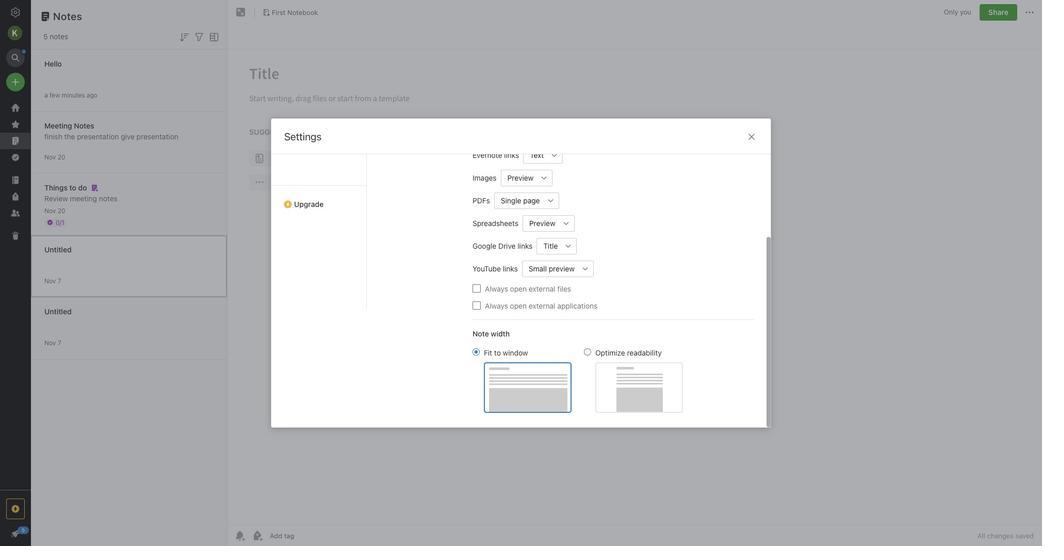 Task type: vqa. For each thing, say whether or not it's contained in the screenshot.
the topmost now
no



Task type: describe. For each thing, give the bounding box(es) containing it.
1 20 from the top
[[58, 153, 65, 161]]

always open external applications
[[485, 301, 598, 310]]

small preview button
[[522, 260, 578, 277]]

all
[[978, 532, 986, 540]]

first
[[272, 8, 286, 16]]

always for always open external files
[[485, 284, 508, 293]]

text
[[530, 151, 544, 159]]

finish
[[44, 132, 62, 141]]

first notebook
[[272, 8, 318, 16]]

single page button
[[494, 192, 543, 209]]

review
[[44, 194, 68, 203]]

Choose default view option for PDFs field
[[494, 192, 559, 209]]

meeting
[[44, 121, 72, 130]]

1 untitled from the top
[[44, 245, 72, 254]]

note
[[473, 329, 489, 338]]

window
[[503, 348, 528, 357]]

meeting notes finish the presentation give presentation
[[44, 121, 179, 141]]

first notebook button
[[259, 5, 322, 20]]

Choose default view option for YouTube links field
[[522, 260, 594, 277]]

fit to window
[[484, 348, 528, 357]]

only
[[944, 8, 959, 16]]

the
[[64, 132, 75, 141]]

things
[[44, 183, 68, 192]]

notes inside meeting notes finish the presentation give presentation
[[74, 121, 94, 130]]

changes
[[988, 532, 1014, 540]]

meeting
[[70, 194, 97, 203]]

title button
[[537, 238, 561, 254]]

1 nov 7 from the top
[[44, 277, 61, 285]]

option group containing fit to window
[[473, 347, 683, 413]]

single
[[501, 196, 522, 205]]

note width
[[473, 329, 510, 338]]

saved
[[1016, 532, 1034, 540]]

1 nov from the top
[[44, 153, 56, 161]]

0 vertical spatial notes
[[53, 10, 82, 22]]

preview for spreadsheets
[[530, 219, 556, 228]]

single page
[[501, 196, 540, 205]]

hello
[[44, 59, 62, 68]]

Note Editor text field
[[228, 50, 1043, 525]]

to for things
[[69, 183, 76, 192]]

things to do
[[44, 183, 87, 192]]

do
[[78, 183, 87, 192]]

external for applications
[[529, 301, 556, 310]]

preview button for spreadsheets
[[523, 215, 558, 231]]

1 horizontal spatial notes
[[99, 194, 118, 203]]

share button
[[980, 4, 1018, 21]]

expand note image
[[235, 6, 247, 19]]

4 nov from the top
[[44, 339, 56, 347]]

settings image
[[9, 6, 22, 19]]

all changes saved
[[978, 532, 1034, 540]]

width
[[491, 329, 510, 338]]

links for youtube links
[[503, 264, 518, 273]]

upgrade
[[294, 200, 324, 209]]

settings
[[284, 131, 322, 142]]

youtube links
[[473, 264, 518, 273]]

files
[[558, 284, 571, 293]]

readability
[[627, 348, 662, 357]]

3 nov from the top
[[44, 277, 56, 285]]

external for files
[[529, 284, 556, 293]]

2 nov 7 from the top
[[44, 339, 61, 347]]

applications
[[558, 301, 598, 310]]

note window element
[[228, 0, 1043, 546]]

share
[[989, 8, 1009, 17]]

Choose default view option for Google Drive links field
[[537, 238, 577, 254]]

2 nov 20 from the top
[[44, 207, 65, 214]]

text button
[[523, 147, 547, 163]]

evernote
[[473, 151, 502, 159]]

always for always open external applications
[[485, 301, 508, 310]]

notebook
[[288, 8, 318, 16]]

links for evernote links
[[504, 151, 519, 159]]

a few minutes ago
[[44, 91, 97, 99]]

Choose default view option for Spreadsheets field
[[523, 215, 575, 231]]

Optimize readability radio
[[584, 348, 592, 355]]



Task type: locate. For each thing, give the bounding box(es) containing it.
Fit to window radio
[[473, 348, 480, 355]]

1 vertical spatial always
[[485, 301, 508, 310]]

Always open external applications checkbox
[[473, 301, 481, 310]]

notes right 5
[[50, 32, 68, 41]]

0 vertical spatial open
[[510, 284, 527, 293]]

preview button up title button
[[523, 215, 558, 231]]

notes
[[53, 10, 82, 22], [74, 121, 94, 130]]

external
[[529, 284, 556, 293], [529, 301, 556, 310]]

to for fit
[[494, 348, 501, 357]]

5 notes
[[43, 32, 68, 41]]

upgrade button
[[271, 185, 366, 213]]

preview up 'single page'
[[508, 173, 534, 182]]

0 vertical spatial 7
[[58, 277, 61, 285]]

upgrade image
[[9, 503, 22, 515]]

links left text button
[[504, 151, 519, 159]]

optimize
[[596, 348, 625, 357]]

links
[[504, 151, 519, 159], [518, 242, 533, 250], [503, 264, 518, 273]]

0 vertical spatial to
[[69, 183, 76, 192]]

2 7 from the top
[[58, 339, 61, 347]]

2 always from the top
[[485, 301, 508, 310]]

google
[[473, 242, 497, 250]]

images
[[473, 173, 497, 182]]

review meeting notes
[[44, 194, 118, 203]]

Choose default view option for Evernote links field
[[523, 147, 563, 163]]

2 presentation from the left
[[137, 132, 179, 141]]

open down always open external files
[[510, 301, 527, 310]]

2 vertical spatial links
[[503, 264, 518, 273]]

few
[[50, 91, 60, 99]]

2 open from the top
[[510, 301, 527, 310]]

0 vertical spatial preview
[[508, 173, 534, 182]]

small preview
[[529, 264, 575, 273]]

option group
[[473, 347, 683, 413]]

google drive links
[[473, 242, 533, 250]]

always
[[485, 284, 508, 293], [485, 301, 508, 310]]

0 vertical spatial always
[[485, 284, 508, 293]]

presentation right the
[[77, 132, 119, 141]]

open for always open external files
[[510, 284, 527, 293]]

preview
[[549, 264, 575, 273]]

preview button
[[501, 170, 536, 186], [523, 215, 558, 231]]

1 vertical spatial nov 20
[[44, 207, 65, 214]]

7
[[58, 277, 61, 285], [58, 339, 61, 347]]

1 vertical spatial untitled
[[44, 307, 72, 316]]

evernote links
[[473, 151, 519, 159]]

1 7 from the top
[[58, 277, 61, 285]]

nov 20 down the finish
[[44, 153, 65, 161]]

1 vertical spatial notes
[[74, 121, 94, 130]]

0 vertical spatial untitled
[[44, 245, 72, 254]]

you
[[961, 8, 972, 16]]

external up 'always open external applications'
[[529, 284, 556, 293]]

ago
[[87, 91, 97, 99]]

2 external from the top
[[529, 301, 556, 310]]

2 20 from the top
[[58, 207, 65, 214]]

optimize readability
[[596, 348, 662, 357]]

open
[[510, 284, 527, 293], [510, 301, 527, 310]]

give
[[121, 132, 135, 141]]

open for always open external applications
[[510, 301, 527, 310]]

tab list
[[380, 46, 465, 309]]

page
[[524, 196, 540, 205]]

1 horizontal spatial to
[[494, 348, 501, 357]]

external down always open external files
[[529, 301, 556, 310]]

1 vertical spatial 7
[[58, 339, 61, 347]]

fit
[[484, 348, 492, 357]]

notes
[[50, 32, 68, 41], [99, 194, 118, 203]]

tree
[[0, 100, 31, 489]]

notes up the
[[74, 121, 94, 130]]

nov 20
[[44, 153, 65, 161], [44, 207, 65, 214]]

to right fit
[[494, 348, 501, 357]]

20
[[58, 153, 65, 161], [58, 207, 65, 214]]

a
[[44, 91, 48, 99]]

spreadsheets
[[473, 219, 519, 228]]

1 horizontal spatial presentation
[[137, 132, 179, 141]]

1 vertical spatial external
[[529, 301, 556, 310]]

0/1
[[56, 219, 64, 226]]

links down drive
[[503, 264, 518, 273]]

always right "always open external files" 'option' at the left bottom of the page
[[485, 284, 508, 293]]

1 presentation from the left
[[77, 132, 119, 141]]

always right always open external applications 'checkbox'
[[485, 301, 508, 310]]

add a reminder image
[[234, 530, 246, 542]]

nov 7
[[44, 277, 61, 285], [44, 339, 61, 347]]

1 vertical spatial nov 7
[[44, 339, 61, 347]]

preview inside choose default view option for images field
[[508, 173, 534, 182]]

1 always from the top
[[485, 284, 508, 293]]

minutes
[[62, 91, 85, 99]]

notes up "5 notes"
[[53, 10, 82, 22]]

1 open from the top
[[510, 284, 527, 293]]

2 untitled from the top
[[44, 307, 72, 316]]

1 vertical spatial preview button
[[523, 215, 558, 231]]

0 vertical spatial links
[[504, 151, 519, 159]]

preview button up single page button
[[501, 170, 536, 186]]

0 vertical spatial external
[[529, 284, 556, 293]]

presentation right give
[[137, 132, 179, 141]]

title
[[544, 242, 558, 250]]

1 external from the top
[[529, 284, 556, 293]]

1 vertical spatial links
[[518, 242, 533, 250]]

preview for images
[[508, 173, 534, 182]]

preview
[[508, 173, 534, 182], [530, 219, 556, 228]]

notes right meeting
[[99, 194, 118, 203]]

links right drive
[[518, 242, 533, 250]]

20 down the finish
[[58, 153, 65, 161]]

only you
[[944, 8, 972, 16]]

preview up title button
[[530, 219, 556, 228]]

note list element
[[31, 0, 228, 546]]

youtube
[[473, 264, 501, 273]]

5
[[43, 32, 48, 41]]

preview inside choose default view option for spreadsheets field
[[530, 219, 556, 228]]

Choose default view option for Images field
[[501, 170, 553, 186]]

to
[[69, 183, 76, 192], [494, 348, 501, 357]]

add tag image
[[251, 530, 264, 542]]

open up 'always open external applications'
[[510, 284, 527, 293]]

1 vertical spatial notes
[[99, 194, 118, 203]]

0 horizontal spatial presentation
[[77, 132, 119, 141]]

small
[[529, 264, 547, 273]]

presentation
[[77, 132, 119, 141], [137, 132, 179, 141]]

0 horizontal spatial to
[[69, 183, 76, 192]]

1 vertical spatial preview
[[530, 219, 556, 228]]

to left do
[[69, 183, 76, 192]]

pdfs
[[473, 196, 490, 205]]

1 vertical spatial 20
[[58, 207, 65, 214]]

untitled
[[44, 245, 72, 254], [44, 307, 72, 316]]

0 vertical spatial notes
[[50, 32, 68, 41]]

2 nov from the top
[[44, 207, 56, 214]]

0 vertical spatial nov 7
[[44, 277, 61, 285]]

preview button for images
[[501, 170, 536, 186]]

Always open external files checkbox
[[473, 284, 481, 293]]

0 horizontal spatial notes
[[50, 32, 68, 41]]

nov 20 down the review
[[44, 207, 65, 214]]

0 vertical spatial nov 20
[[44, 153, 65, 161]]

0 vertical spatial 20
[[58, 153, 65, 161]]

1 nov 20 from the top
[[44, 153, 65, 161]]

1 vertical spatial open
[[510, 301, 527, 310]]

nov
[[44, 153, 56, 161], [44, 207, 56, 214], [44, 277, 56, 285], [44, 339, 56, 347]]

close image
[[746, 131, 758, 143]]

1 vertical spatial to
[[494, 348, 501, 357]]

to inside note list element
[[69, 183, 76, 192]]

home image
[[9, 102, 22, 114]]

drive
[[499, 242, 516, 250]]

always open external files
[[485, 284, 571, 293]]

0 vertical spatial preview button
[[501, 170, 536, 186]]

20 up '0/1'
[[58, 207, 65, 214]]



